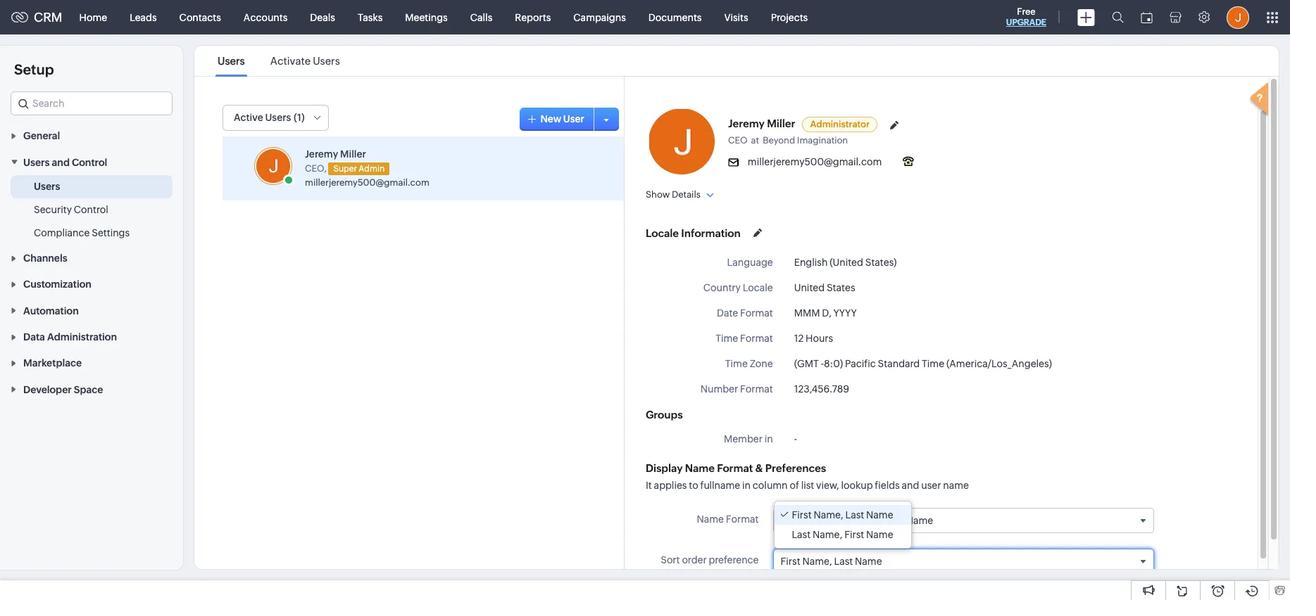 Task type: vqa. For each thing, say whether or not it's contained in the screenshot.


Task type: describe. For each thing, give the bounding box(es) containing it.
sort
[[661, 555, 680, 566]]

mmm
[[794, 308, 820, 319]]

zone
[[750, 359, 773, 370]]

profile image
[[1227, 6, 1249, 29]]

information
[[681, 227, 741, 239]]

super
[[333, 164, 357, 174]]

search image
[[1112, 11, 1124, 23]]

users down the contacts
[[218, 55, 245, 67]]

list
[[801, 480, 814, 492]]

order
[[682, 555, 707, 566]]

calls link
[[459, 0, 504, 34]]

contacts link
[[168, 0, 232, 34]]

jeremy miller
[[728, 118, 796, 130]]

member
[[724, 434, 763, 445]]

time for time format
[[716, 333, 738, 344]]

format for date
[[740, 308, 773, 319]]

last inside field
[[834, 557, 853, 568]]

name, inside field
[[854, 516, 884, 527]]

user
[[921, 480, 941, 492]]

d,
[[822, 308, 832, 319]]

number
[[701, 384, 738, 395]]

first inside salutation, first name, last name field
[[832, 516, 852, 527]]

first down list
[[792, 510, 812, 521]]

details
[[672, 189, 701, 200]]

campaigns link
[[562, 0, 637, 34]]

beyond
[[763, 135, 795, 146]]

mmm d, yyyy
[[794, 308, 857, 319]]

administrator
[[810, 119, 870, 130]]

free upgrade
[[1006, 6, 1047, 27]]

profile element
[[1218, 0, 1258, 34]]

first inside first name, last name field
[[781, 557, 801, 568]]

data administration button
[[0, 324, 183, 350]]

date format
[[717, 308, 773, 319]]

format for name
[[726, 514, 759, 525]]

states)
[[865, 257, 897, 268]]

compliance settings link
[[34, 226, 130, 240]]

users inside dropdown button
[[23, 157, 50, 168]]

0 vertical spatial -
[[821, 359, 824, 370]]

first name, last name for first name, last name field
[[781, 557, 882, 568]]

Salutation, First Name, Last Name field
[[774, 509, 1154, 533]]

reports
[[515, 12, 551, 23]]

time format
[[716, 333, 773, 344]]

12 hours
[[794, 333, 833, 344]]

locale information
[[646, 227, 741, 239]]

miller for jeremy miller
[[767, 118, 796, 130]]

display name format & preferences it applies to fullname in column of list view, lookup fields and user name
[[646, 463, 969, 492]]

in inside display name format & preferences it applies to fullname in column of list view, lookup fields and user name
[[742, 480, 751, 492]]

accounts
[[244, 12, 288, 23]]

list containing users
[[205, 46, 353, 76]]

First Name, Last Name field
[[774, 550, 1154, 574]]

new user
[[541, 113, 585, 124]]

view,
[[816, 480, 839, 492]]

activate users link
[[268, 55, 342, 67]]

tree containing first name, last name
[[774, 502, 911, 549]]

show
[[646, 189, 670, 200]]

number format
[[701, 384, 773, 395]]

documents link
[[637, 0, 713, 34]]

last up last name, first name
[[846, 510, 864, 521]]

activate users
[[270, 55, 340, 67]]

setup
[[14, 61, 54, 77]]

last inside field
[[885, 516, 904, 527]]

meetings
[[405, 12, 448, 23]]

format inside display name format & preferences it applies to fullname in column of list view, lookup fields and user name
[[717, 463, 753, 475]]

english (united states)
[[794, 257, 897, 268]]

meetings link
[[394, 0, 459, 34]]

projects
[[771, 12, 808, 23]]

last name, first name
[[792, 530, 893, 541]]

format for number
[[740, 384, 773, 395]]

new
[[541, 113, 561, 124]]

crm
[[34, 10, 62, 25]]

visits
[[724, 12, 748, 23]]

name inside field
[[906, 516, 933, 527]]

language
[[727, 257, 773, 268]]

name inside display name format & preferences it applies to fullname in column of list view, lookup fields and user name
[[685, 463, 715, 475]]

states
[[827, 282, 855, 294]]

upgrade
[[1006, 18, 1047, 27]]

create menu image
[[1078, 9, 1095, 26]]

tasks link
[[346, 0, 394, 34]]

channels button
[[0, 245, 183, 271]]

it
[[646, 480, 652, 492]]

users right activate at left top
[[313, 55, 340, 67]]

leads
[[130, 12, 157, 23]]

0 vertical spatial millerjeremy500@gmail.com
[[748, 156, 882, 168]]

new user button
[[519, 107, 599, 131]]

miller for jeremy miller ceo, super admin millerjeremy500@gmail.com
[[340, 149, 366, 160]]

users link for security control link in the top of the page
[[34, 179, 60, 193]]

active users (1)
[[234, 112, 305, 123]]

users and control button
[[0, 149, 183, 175]]

marketplace button
[[0, 350, 183, 376]]

pacific
[[845, 359, 876, 370]]

date
[[717, 308, 738, 319]]

12
[[794, 333, 804, 344]]

name, inside field
[[803, 557, 832, 568]]

name down the fullname
[[697, 514, 724, 525]]

security
[[34, 204, 72, 215]]

visits link
[[713, 0, 760, 34]]

country locale
[[703, 282, 773, 294]]

calendar image
[[1141, 12, 1153, 23]]

display
[[646, 463, 683, 475]]

security control
[[34, 204, 108, 215]]

name down fields
[[866, 510, 893, 521]]

activate
[[270, 55, 311, 67]]

compliance settings
[[34, 227, 130, 239]]

automation
[[23, 305, 79, 317]]

preference
[[709, 555, 759, 566]]

users link for activate users link
[[216, 55, 247, 67]]

0 vertical spatial in
[[765, 434, 773, 445]]



Task type: locate. For each thing, give the bounding box(es) containing it.
reports link
[[504, 0, 562, 34]]

projects link
[[760, 0, 819, 34]]

documents
[[649, 12, 702, 23]]

control inside security control link
[[74, 204, 108, 215]]

miller inside jeremy miller ceo, super admin millerjeremy500@gmail.com
[[340, 149, 366, 160]]

and inside dropdown button
[[52, 157, 70, 168]]

format up time format
[[740, 308, 773, 319]]

first name, last name
[[792, 510, 893, 521], [781, 557, 882, 568]]

1 vertical spatial -
[[794, 434, 797, 445]]

1 vertical spatial and
[[902, 480, 919, 492]]

ceo
[[728, 135, 748, 146]]

applies
[[654, 480, 687, 492]]

beyond imagination link
[[763, 135, 852, 146]]

first name, last name for tree containing first name, last name
[[792, 510, 893, 521]]

jeremy for jeremy miller ceo, super admin millerjeremy500@gmail.com
[[305, 149, 338, 160]]

in right member
[[765, 434, 773, 445]]

last down fields
[[885, 516, 904, 527]]

member in
[[724, 434, 773, 445]]

1 horizontal spatial users link
[[216, 55, 247, 67]]

first
[[792, 510, 812, 521], [832, 516, 852, 527], [845, 530, 864, 541], [781, 557, 801, 568]]

developer space button
[[0, 376, 183, 403]]

1 horizontal spatial in
[[765, 434, 773, 445]]

locale
[[646, 227, 679, 239], [743, 282, 773, 294]]

to
[[689, 480, 698, 492]]

and
[[52, 157, 70, 168], [902, 480, 919, 492]]

salutation,
[[781, 516, 830, 527]]

sort order preference
[[661, 555, 759, 566]]

last
[[846, 510, 864, 521], [885, 516, 904, 527], [792, 530, 811, 541], [834, 557, 853, 568]]

customization button
[[0, 271, 183, 297]]

name down salutation, first name, last name
[[866, 530, 893, 541]]

users inside 'region'
[[34, 181, 60, 192]]

groups
[[646, 409, 683, 421]]

1 horizontal spatial and
[[902, 480, 919, 492]]

1 vertical spatial miller
[[340, 149, 366, 160]]

fields
[[875, 480, 900, 492]]

name format
[[697, 514, 759, 525]]

time left zone
[[725, 359, 748, 370]]

users down general
[[23, 157, 50, 168]]

locale down language
[[743, 282, 773, 294]]

1 horizontal spatial locale
[[743, 282, 773, 294]]

time zone
[[725, 359, 773, 370]]

automation button
[[0, 297, 183, 324]]

hours
[[806, 333, 833, 344]]

users and control
[[23, 157, 107, 168]]

(gmt -8:0) pacific standard time (america/los_angeles)
[[794, 359, 1052, 370]]

jeremy up ceo,
[[305, 149, 338, 160]]

in
[[765, 434, 773, 445], [742, 480, 751, 492]]

control inside users and control dropdown button
[[72, 157, 107, 168]]

millerjeremy500@gmail.com
[[748, 156, 882, 168], [305, 177, 430, 188]]

deals
[[310, 12, 335, 23]]

0 horizontal spatial miller
[[340, 149, 366, 160]]

campaigns
[[574, 12, 626, 23]]

millerjeremy500@gmail.com down admin
[[305, 177, 430, 188]]

developer
[[23, 384, 72, 396]]

-
[[821, 359, 824, 370], [794, 434, 797, 445]]

data
[[23, 332, 45, 343]]

users up security
[[34, 181, 60, 192]]

1 vertical spatial control
[[74, 204, 108, 215]]

search element
[[1104, 0, 1133, 35]]

0 vertical spatial jeremy
[[728, 118, 765, 130]]

channels
[[23, 253, 67, 264]]

calls
[[470, 12, 493, 23]]

tasks
[[358, 12, 383, 23]]

list
[[205, 46, 353, 76]]

(america/los_angeles)
[[947, 359, 1052, 370]]

0 horizontal spatial and
[[52, 157, 70, 168]]

marketplace
[[23, 358, 82, 369]]

salutation, first name, last name
[[781, 516, 933, 527]]

jeremy up ceo
[[728, 118, 765, 130]]

jeremy miller ceo, super admin millerjeremy500@gmail.com
[[305, 149, 430, 188]]

crm link
[[11, 10, 62, 25]]

0 horizontal spatial locale
[[646, 227, 679, 239]]

1 vertical spatial in
[[742, 480, 751, 492]]

tree
[[774, 502, 911, 549]]

first down salutation, first name, last name
[[845, 530, 864, 541]]

active
[[234, 112, 263, 123]]

first name, last name inside tree
[[792, 510, 893, 521]]

control up compliance settings link
[[74, 204, 108, 215]]

format up zone
[[740, 333, 773, 344]]

1 vertical spatial millerjeremy500@gmail.com
[[305, 177, 430, 188]]

users and control region
[[0, 175, 183, 245]]

ceo at beyond imagination
[[728, 135, 848, 146]]

administration
[[47, 332, 117, 343]]

name up 'to' at right
[[685, 463, 715, 475]]

time right standard at bottom
[[922, 359, 945, 370]]

jeremy for jeremy miller
[[728, 118, 765, 130]]

1 vertical spatial users link
[[34, 179, 60, 193]]

contacts
[[179, 12, 221, 23]]

- right (gmt
[[821, 359, 824, 370]]

security control link
[[34, 203, 108, 217]]

first name, last name up last name, first name
[[792, 510, 893, 521]]

1 vertical spatial locale
[[743, 282, 773, 294]]

time
[[716, 333, 738, 344], [725, 359, 748, 370], [922, 359, 945, 370]]

0 horizontal spatial millerjeremy500@gmail.com
[[305, 177, 430, 188]]

(united
[[830, 257, 863, 268]]

first name, last name inside field
[[781, 557, 882, 568]]

country
[[703, 282, 741, 294]]

first up last name, first name
[[832, 516, 852, 527]]

format up the fullname
[[717, 463, 753, 475]]

control
[[72, 157, 107, 168], [74, 204, 108, 215]]

and down general
[[52, 157, 70, 168]]

miller up super
[[340, 149, 366, 160]]

in left column
[[742, 480, 751, 492]]

time for time zone
[[725, 359, 748, 370]]

miller up beyond
[[767, 118, 796, 130]]

time down the date
[[716, 333, 738, 344]]

jeremy
[[728, 118, 765, 130], [305, 149, 338, 160]]

(gmt
[[794, 359, 819, 370]]

Search text field
[[11, 92, 172, 115]]

locale down show
[[646, 227, 679, 239]]

1 vertical spatial jeremy
[[305, 149, 338, 160]]

0 vertical spatial and
[[52, 157, 70, 168]]

standard
[[878, 359, 920, 370]]

0 vertical spatial locale
[[646, 227, 679, 239]]

0 vertical spatial first name, last name
[[792, 510, 893, 521]]

name down user
[[906, 516, 933, 527]]

and inside display name format & preferences it applies to fullname in column of list view, lookup fields and user name
[[902, 480, 919, 492]]

preferences
[[765, 463, 826, 475]]

0 vertical spatial control
[[72, 157, 107, 168]]

space
[[74, 384, 103, 396]]

0 horizontal spatial -
[[794, 434, 797, 445]]

general
[[23, 131, 60, 142]]

admin
[[359, 164, 385, 174]]

customization
[[23, 279, 92, 290]]

1 horizontal spatial jeremy
[[728, 118, 765, 130]]

home
[[79, 12, 107, 23]]

jeremy inside jeremy miller ceo, super admin millerjeremy500@gmail.com
[[305, 149, 338, 160]]

name down last name, first name
[[855, 557, 882, 568]]

users link down the contacts
[[216, 55, 247, 67]]

ceo,
[[305, 163, 327, 174]]

0 vertical spatial users link
[[216, 55, 247, 67]]

&
[[755, 463, 763, 475]]

None field
[[11, 92, 173, 116]]

format for time
[[740, 333, 773, 344]]

last down last name, first name
[[834, 557, 853, 568]]

1 horizontal spatial millerjeremy500@gmail.com
[[748, 156, 882, 168]]

name,
[[814, 510, 844, 521], [854, 516, 884, 527], [813, 530, 843, 541], [803, 557, 832, 568]]

create menu element
[[1069, 0, 1104, 34]]

0 vertical spatial miller
[[767, 118, 796, 130]]

users (1)
[[265, 112, 305, 123]]

united states
[[794, 282, 855, 294]]

format down zone
[[740, 384, 773, 395]]

last down salutation,
[[792, 530, 811, 541]]

0 horizontal spatial in
[[742, 480, 751, 492]]

show details link
[[646, 189, 714, 200]]

millerjeremy500@gmail.com down beyond imagination link
[[748, 156, 882, 168]]

yyyy
[[834, 308, 857, 319]]

1 vertical spatial first name, last name
[[781, 557, 882, 568]]

first name, last name down last name, first name
[[781, 557, 882, 568]]

format down the fullname
[[726, 514, 759, 525]]

home link
[[68, 0, 118, 34]]

format
[[740, 308, 773, 319], [740, 333, 773, 344], [740, 384, 773, 395], [717, 463, 753, 475], [726, 514, 759, 525]]

0 horizontal spatial jeremy
[[305, 149, 338, 160]]

1 horizontal spatial miller
[[767, 118, 796, 130]]

control down general dropdown button on the left top
[[72, 157, 107, 168]]

and left user
[[902, 480, 919, 492]]

united
[[794, 282, 825, 294]]

0 horizontal spatial users link
[[34, 179, 60, 193]]

of
[[790, 480, 799, 492]]

name inside field
[[855, 557, 882, 568]]

free
[[1017, 6, 1036, 17]]

miller
[[767, 118, 796, 130], [340, 149, 366, 160]]

1 horizontal spatial -
[[821, 359, 824, 370]]

users link up security
[[34, 179, 60, 193]]

column
[[753, 480, 788, 492]]

first down salutation,
[[781, 557, 801, 568]]

general button
[[0, 123, 183, 149]]

at
[[751, 135, 759, 146]]

- up the preferences
[[794, 434, 797, 445]]



